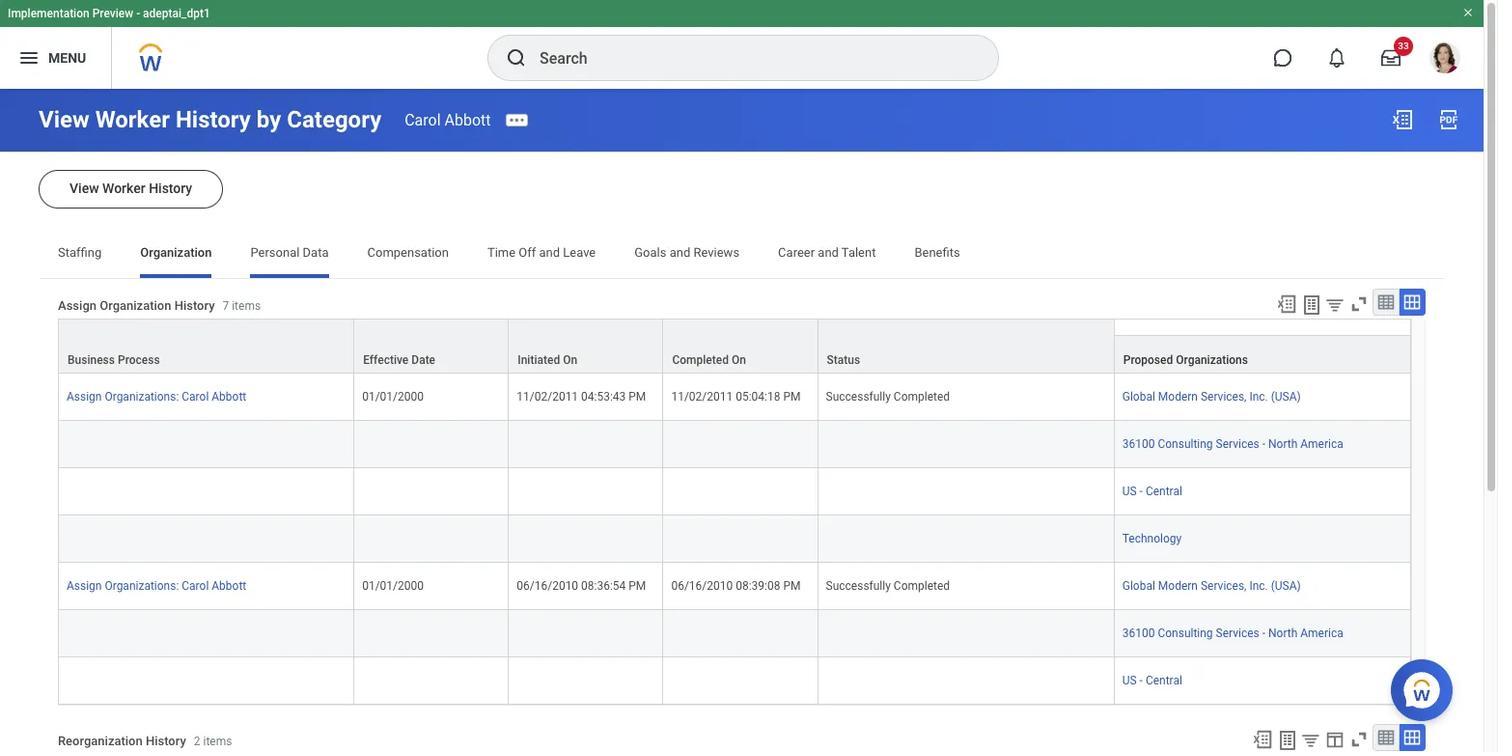 Task type: vqa. For each thing, say whether or not it's contained in the screenshot.
Goals And Reviews
yes



Task type: describe. For each thing, give the bounding box(es) containing it.
menu
[[48, 50, 86, 65]]

tab list inside view worker history by category main content
[[39, 232, 1446, 278]]

proposed organizations
[[1124, 354, 1249, 367]]

inbox large image
[[1382, 48, 1401, 68]]

assign organization history 7 items
[[58, 299, 261, 313]]

04:53:43
[[581, 390, 626, 404]]

implementation preview -   adeptai_dpt1
[[8, 7, 210, 20]]

completed on button
[[664, 320, 818, 373]]

status button
[[819, 320, 1114, 373]]

1 36100 consulting services - north america row from the top
[[58, 421, 1412, 468]]

3 row from the top
[[58, 563, 1412, 610]]

and for career and talent
[[818, 245, 839, 260]]

- inside menu banner
[[136, 7, 140, 20]]

profile logan mcneil image
[[1430, 42, 1461, 77]]

technology
[[1123, 532, 1182, 546]]

export to excel image for view worker history by category
[[1392, 108, 1415, 131]]

organizations
[[1176, 354, 1249, 367]]

0 vertical spatial carol
[[405, 111, 441, 129]]

view printable version (pdf) image
[[1438, 108, 1461, 131]]

consulting for 36100 consulting services - north america link associated with 1st 36100 consulting services - north america row from the bottom
[[1158, 627, 1214, 640]]

leave
[[563, 245, 596, 260]]

36100 for 36100 consulting services - north america link associated with second 36100 consulting services - north america row from the bottom
[[1123, 438, 1155, 451]]

toolbar for 2
[[1244, 724, 1426, 752]]

06/16/2010 08:39:08 pm
[[672, 580, 801, 593]]

reviews
[[694, 245, 740, 260]]

assign for 11/02/2011 04:53:43 pm
[[67, 390, 102, 404]]

us - central link for 1st us - central row from the bottom of the view worker history by category main content
[[1123, 670, 1183, 688]]

north for 36100 consulting services - north america link associated with second 36100 consulting services - north america row from the bottom
[[1269, 438, 1298, 451]]

america for 36100 consulting services - north america link associated with second 36100 consulting services - north america row from the bottom
[[1301, 438, 1344, 451]]

7
[[223, 300, 229, 313]]

06/16/2010 for 06/16/2010 08:39:08 pm
[[672, 580, 733, 593]]

pm for 11/02/2011 05:04:18 pm
[[784, 390, 801, 404]]

modern for 11/02/2011 05:04:18 pm
[[1159, 390, 1198, 404]]

successfully completed for 11/02/2011 05:04:18 pm
[[826, 390, 950, 404]]

view worker history button
[[39, 170, 223, 209]]

1 vertical spatial organization
[[100, 299, 171, 313]]

0 vertical spatial assign
[[58, 299, 97, 313]]

goals and reviews
[[635, 245, 740, 260]]

11/02/2011 04:53:43 pm
[[517, 390, 646, 404]]

adeptai_dpt1
[[143, 7, 210, 20]]

toolbar for history
[[1268, 289, 1426, 319]]

row for second 36100 consulting services - north america row from the bottom
[[58, 374, 1412, 421]]

organizations: for 06/16/2010 08:36:54 pm
[[105, 580, 179, 593]]

36100 for 36100 consulting services - north america link associated with 1st 36100 consulting services - north america row from the bottom
[[1123, 627, 1155, 640]]

successfully for 06/16/2010 08:39:08 pm
[[826, 580, 891, 593]]

abbott for 06/16/2010
[[212, 580, 247, 593]]

implementation
[[8, 7, 90, 20]]

36100 consulting services - north america for 36100 consulting services - north america link associated with 1st 36100 consulting services - north america row from the bottom
[[1123, 627, 1344, 640]]

reorganization history 2 items
[[58, 734, 232, 749]]

33
[[1399, 41, 1410, 51]]

off
[[519, 245, 536, 260]]

completed for 06/16/2010 08:39:08 pm
[[894, 580, 950, 593]]

export to excel image
[[1253, 729, 1274, 750]]

justify image
[[17, 46, 41, 70]]

worker for view worker history by category
[[95, 106, 170, 133]]

worker for view worker history
[[102, 181, 145, 196]]

central for first us - central row
[[1146, 485, 1183, 498]]

effective date button
[[355, 320, 508, 373]]

by
[[257, 106, 281, 133]]

assign organizations: carol abbott link for 11/02/2011 04:53:43 pm
[[67, 386, 247, 404]]

view for view worker history by category
[[39, 106, 89, 133]]

11/02/2011 05:04:18 pm
[[672, 390, 801, 404]]

completed on
[[673, 354, 746, 367]]

status
[[827, 354, 861, 367]]

11/02/2011 for 11/02/2011 05:04:18 pm
[[672, 390, 733, 404]]

view worker history
[[70, 181, 192, 196]]

career and talent
[[778, 245, 876, 260]]

items inside the assign organization history 7 items
[[232, 300, 261, 313]]

1 us - central row from the top
[[58, 468, 1412, 516]]

data
[[303, 245, 329, 260]]

modern for 06/16/2010 08:39:08 pm
[[1159, 580, 1198, 593]]

north for 36100 consulting services - north america link associated with 1st 36100 consulting services - north america row from the bottom
[[1269, 627, 1298, 640]]

global modern services, inc. (usa) link for 11/02/2011 05:04:18 pm
[[1123, 386, 1302, 404]]

compensation
[[367, 245, 449, 260]]

items inside reorganization history 2 items
[[203, 735, 232, 749]]

us - central for us - central link for first us - central row
[[1123, 485, 1183, 498]]

business process
[[68, 354, 160, 367]]

america for 36100 consulting services - north america link associated with 1st 36100 consulting services - north america row from the bottom
[[1301, 627, 1344, 640]]

menu banner
[[0, 0, 1484, 89]]

33 button
[[1370, 37, 1414, 79]]

successfully completed for 06/16/2010 08:39:08 pm
[[826, 580, 950, 593]]

and for goals and reviews
[[670, 245, 691, 260]]

talent
[[842, 245, 876, 260]]

initiated on
[[518, 354, 578, 367]]

08:36:54
[[581, 580, 626, 593]]

global modern services, inc. (usa) for 06/16/2010 08:39:08 pm
[[1123, 580, 1302, 593]]

select to filter grid data image
[[1301, 730, 1322, 750]]

06/16/2010 for 06/16/2010 08:36:54 pm
[[517, 580, 579, 593]]

08:39:08
[[736, 580, 781, 593]]

carol for 11/02/2011
[[182, 390, 209, 404]]

preview
[[92, 7, 133, 20]]

process
[[118, 354, 160, 367]]

(usa) for 06/16/2010 08:39:08 pm
[[1272, 580, 1302, 593]]

initiated on button
[[509, 320, 663, 373]]

history for view worker history
[[149, 181, 192, 196]]

central for 1st us - central row from the bottom of the view worker history by category main content
[[1146, 674, 1183, 688]]

organizations: for 11/02/2011 04:53:43 pm
[[105, 390, 179, 404]]

completed for 11/02/2011 05:04:18 pm
[[894, 390, 950, 404]]

global modern services, inc. (usa) link for 06/16/2010 08:39:08 pm
[[1123, 576, 1302, 593]]

0 vertical spatial table image
[[1377, 293, 1396, 312]]

services, for 06/16/2010 08:39:08 pm
[[1201, 580, 1247, 593]]

history left '2'
[[146, 734, 186, 749]]

time
[[488, 245, 516, 260]]

carol for 06/16/2010
[[182, 580, 209, 593]]



Task type: locate. For each thing, give the bounding box(es) containing it.
1 vertical spatial view
[[70, 181, 99, 196]]

view for view worker history
[[70, 181, 99, 196]]

2 vertical spatial carol
[[182, 580, 209, 593]]

row containing business process
[[58, 319, 1412, 374]]

1 vertical spatial items
[[203, 735, 232, 749]]

0 vertical spatial worker
[[95, 106, 170, 133]]

table image right fullscreen image
[[1377, 728, 1396, 748]]

36100 consulting services - north america link
[[1123, 434, 1344, 451], [1123, 623, 1344, 640]]

0 vertical spatial us - central link
[[1123, 481, 1183, 498]]

0 vertical spatial organization
[[140, 245, 212, 260]]

0 vertical spatial toolbar
[[1268, 289, 1426, 319]]

career
[[778, 245, 815, 260]]

2 us from the top
[[1123, 674, 1137, 688]]

1 central from the top
[[1146, 485, 1183, 498]]

export to excel image left view printable version (pdf) image
[[1392, 108, 1415, 131]]

and left talent
[[818, 245, 839, 260]]

staffing
[[58, 245, 102, 260]]

assign organizations: carol abbott for 11/02/2011 04:53:43 pm
[[67, 390, 247, 404]]

completed
[[673, 354, 729, 367], [894, 390, 950, 404], [894, 580, 950, 593]]

1 horizontal spatial and
[[670, 245, 691, 260]]

history
[[176, 106, 251, 133], [149, 181, 192, 196], [174, 299, 215, 313], [146, 734, 186, 749]]

global for 06/16/2010 08:39:08 pm
[[1123, 580, 1156, 593]]

2 (usa) from the top
[[1272, 580, 1302, 593]]

1 us - central from the top
[[1123, 485, 1183, 498]]

pm right 04:53:43
[[629, 390, 646, 404]]

export to excel image
[[1392, 108, 1415, 131], [1277, 294, 1298, 315]]

export to worksheets image left select to filter grid data icon
[[1301, 294, 1324, 317]]

36100 consulting services - north america row
[[58, 421, 1412, 468], [58, 610, 1412, 658]]

2 36100 consulting services - north america link from the top
[[1123, 623, 1344, 640]]

06/16/2010 left 08:39:08
[[672, 580, 733, 593]]

0 vertical spatial organizations:
[[105, 390, 179, 404]]

1 vertical spatial 36100 consulting services - north america link
[[1123, 623, 1344, 640]]

1 vertical spatial worker
[[102, 181, 145, 196]]

1 vertical spatial expand table image
[[1403, 728, 1423, 748]]

personal data
[[251, 245, 329, 260]]

0 horizontal spatial on
[[563, 354, 578, 367]]

36100 down technology on the right bottom of page
[[1123, 627, 1155, 640]]

1 vertical spatial global
[[1123, 580, 1156, 593]]

global modern services, inc. (usa) link
[[1123, 386, 1302, 404], [1123, 576, 1302, 593]]

0 vertical spatial export to worksheets image
[[1301, 294, 1324, 317]]

1 assign organizations: carol abbott link from the top
[[67, 386, 247, 404]]

1 vertical spatial toolbar
[[1244, 724, 1426, 752]]

1 vertical spatial assign
[[67, 390, 102, 404]]

1 vertical spatial us
[[1123, 674, 1137, 688]]

0 vertical spatial successfully completed
[[826, 390, 950, 404]]

1 vertical spatial export to excel image
[[1277, 294, 1298, 315]]

expand table image for the topmost table image
[[1403, 293, 1422, 312]]

proposed
[[1124, 354, 1174, 367]]

export to worksheets image for history
[[1301, 294, 1324, 317]]

2 successfully from the top
[[826, 580, 891, 593]]

on inside initiated on popup button
[[563, 354, 578, 367]]

36100 down proposed
[[1123, 438, 1155, 451]]

inc.
[[1250, 390, 1269, 404], [1250, 580, 1269, 593]]

assign organizations: carol abbott
[[67, 390, 247, 404], [67, 580, 247, 593]]

north
[[1269, 438, 1298, 451], [1269, 627, 1298, 640]]

expand table image right fullscreen image
[[1403, 728, 1423, 748]]

1 vertical spatial us - central row
[[58, 658, 1412, 705]]

0 vertical spatial expand table image
[[1403, 293, 1422, 312]]

1 vertical spatial export to worksheets image
[[1277, 729, 1300, 752]]

table image right fullscreen icon
[[1377, 293, 1396, 312]]

2 global from the top
[[1123, 580, 1156, 593]]

view worker history by category
[[39, 106, 382, 133]]

goals
[[635, 245, 667, 260]]

expand table image right fullscreen icon
[[1403, 293, 1422, 312]]

on right initiated
[[563, 354, 578, 367]]

assign for 06/16/2010 08:36:54 pm
[[67, 580, 102, 593]]

1 36100 consulting services - north america from the top
[[1123, 438, 1344, 451]]

organization
[[140, 245, 212, 260], [100, 299, 171, 313]]

36100 consulting services - north america link for 1st 36100 consulting services - north america row from the bottom
[[1123, 623, 1344, 640]]

central
[[1146, 485, 1183, 498], [1146, 674, 1183, 688]]

expand table image for table image to the bottom
[[1403, 728, 1423, 748]]

toolbar
[[1268, 289, 1426, 319], [1244, 724, 1426, 752]]

1 row from the top
[[58, 319, 1412, 374]]

us - central row down 06/16/2010 08:39:08 pm
[[58, 658, 1412, 705]]

initiated
[[518, 354, 560, 367]]

items right '2'
[[203, 735, 232, 749]]

06/16/2010
[[517, 580, 579, 593], [672, 580, 733, 593]]

us - central row
[[58, 468, 1412, 516], [58, 658, 1412, 705]]

2 row from the top
[[58, 374, 1412, 421]]

1 america from the top
[[1301, 438, 1344, 451]]

1 successfully from the top
[[826, 390, 891, 404]]

completed inside popup button
[[673, 354, 729, 367]]

inc. for 06/16/2010 08:39:08 pm
[[1250, 580, 1269, 593]]

1 on from the left
[[563, 354, 578, 367]]

1 modern from the top
[[1159, 390, 1198, 404]]

1 vertical spatial 36100 consulting services - north america
[[1123, 627, 1344, 640]]

1 and from the left
[[539, 245, 560, 260]]

05:04:18
[[736, 390, 781, 404]]

2 north from the top
[[1269, 627, 1298, 640]]

0 vertical spatial consulting
[[1158, 438, 1214, 451]]

items right 7
[[232, 300, 261, 313]]

2 us - central from the top
[[1123, 674, 1183, 688]]

assign organizations: carol abbott link
[[67, 386, 247, 404], [67, 576, 247, 593]]

us - central
[[1123, 485, 1183, 498], [1123, 674, 1183, 688]]

01/01/2000 for 06/16/2010
[[362, 580, 424, 593]]

0 vertical spatial services,
[[1201, 390, 1247, 404]]

1 assign organizations: carol abbott from the top
[[67, 390, 247, 404]]

cell
[[58, 421, 355, 468], [355, 421, 509, 468], [509, 421, 664, 468], [664, 421, 819, 468], [819, 421, 1115, 468], [58, 468, 355, 516], [355, 468, 509, 516], [509, 468, 664, 516], [664, 468, 819, 516], [819, 468, 1115, 516], [58, 516, 355, 563], [355, 516, 509, 563], [509, 516, 664, 563], [664, 516, 819, 563], [819, 516, 1115, 563], [58, 610, 355, 658], [355, 610, 509, 658], [509, 610, 664, 658], [664, 610, 819, 658], [819, 610, 1115, 658], [58, 658, 355, 705], [355, 658, 509, 705], [509, 658, 664, 705], [664, 658, 819, 705], [819, 658, 1115, 705]]

benefits
[[915, 245, 961, 260]]

0 vertical spatial modern
[[1159, 390, 1198, 404]]

pm right 08:36:54
[[629, 580, 646, 593]]

2 successfully completed from the top
[[826, 580, 950, 593]]

1 global from the top
[[1123, 390, 1156, 404]]

history for assign organization history 7 items
[[174, 299, 215, 313]]

1 us - central link from the top
[[1123, 481, 1183, 498]]

1 global modern services, inc. (usa) link from the top
[[1123, 386, 1302, 404]]

pm for 06/16/2010 08:36:54 pm
[[629, 580, 646, 593]]

2 01/01/2000 from the top
[[362, 580, 424, 593]]

0 vertical spatial export to excel image
[[1392, 108, 1415, 131]]

0 vertical spatial items
[[232, 300, 261, 313]]

2 us - central link from the top
[[1123, 670, 1183, 688]]

0 horizontal spatial and
[[539, 245, 560, 260]]

abbott for 11/02/2011
[[212, 390, 247, 404]]

business process button
[[59, 320, 354, 373]]

fullscreen image
[[1349, 294, 1370, 315]]

export to excel image for assign organization history
[[1277, 294, 1298, 315]]

0 vertical spatial 36100
[[1123, 438, 1155, 451]]

export to worksheets image left select to filter grid data image
[[1277, 729, 1300, 752]]

0 vertical spatial global
[[1123, 390, 1156, 404]]

0 vertical spatial assign organizations: carol abbott
[[67, 390, 247, 404]]

worker inside view worker history 'button'
[[102, 181, 145, 196]]

click to view/edit grid preferences image
[[1325, 729, 1346, 750]]

11/02/2011
[[517, 390, 579, 404], [672, 390, 733, 404]]

modern down proposed organizations
[[1159, 390, 1198, 404]]

global modern services, inc. (usa) down organizations
[[1123, 390, 1302, 404]]

2 organizations: from the top
[[105, 580, 179, 593]]

06/16/2010 08:36:54 pm
[[517, 580, 646, 593]]

1 vertical spatial 36100 consulting services - north america row
[[58, 610, 1412, 658]]

2 assign organizations: carol abbott link from the top
[[67, 576, 247, 593]]

(usa) for 11/02/2011 05:04:18 pm
[[1272, 390, 1302, 404]]

modern down technology on the right bottom of page
[[1159, 580, 1198, 593]]

36100 consulting services - north america
[[1123, 438, 1344, 451], [1123, 627, 1344, 640]]

services,
[[1201, 390, 1247, 404], [1201, 580, 1247, 593]]

1 11/02/2011 from the left
[[517, 390, 579, 404]]

0 vertical spatial us - central row
[[58, 468, 1412, 516]]

date
[[412, 354, 436, 367]]

services
[[1216, 438, 1260, 451], [1216, 627, 1260, 640]]

0 horizontal spatial 06/16/2010
[[517, 580, 579, 593]]

0 vertical spatial us - central
[[1123, 485, 1183, 498]]

pm
[[629, 390, 646, 404], [784, 390, 801, 404], [629, 580, 646, 593], [784, 580, 801, 593]]

36100
[[1123, 438, 1155, 451], [1123, 627, 1155, 640]]

view down menu on the top left
[[39, 106, 89, 133]]

2
[[194, 735, 200, 749]]

0 vertical spatial 01/01/2000
[[362, 390, 424, 404]]

us - central for us - central link for 1st us - central row from the bottom of the view worker history by category main content
[[1123, 674, 1183, 688]]

organizations:
[[105, 390, 179, 404], [105, 580, 179, 593]]

1 horizontal spatial 11/02/2011
[[672, 390, 733, 404]]

0 vertical spatial abbott
[[445, 111, 491, 129]]

proposed organizations row
[[58, 335, 1412, 374]]

row for "proposed organizations" row
[[58, 319, 1412, 374]]

0 vertical spatial (usa)
[[1272, 390, 1302, 404]]

2 consulting from the top
[[1158, 627, 1214, 640]]

effective
[[363, 354, 409, 367]]

0 vertical spatial global modern services, inc. (usa)
[[1123, 390, 1302, 404]]

us - central row up 06/16/2010 08:39:08 pm
[[58, 468, 1412, 516]]

america
[[1301, 438, 1344, 451], [1301, 627, 1344, 640]]

1 successfully completed from the top
[[826, 390, 950, 404]]

0 vertical spatial 36100 consulting services - north america link
[[1123, 434, 1344, 451]]

1 vertical spatial assign organizations: carol abbott link
[[67, 576, 247, 593]]

search image
[[505, 46, 528, 70]]

1 services from the top
[[1216, 438, 1260, 451]]

1 vertical spatial america
[[1301, 627, 1344, 640]]

1 inc. from the top
[[1250, 390, 1269, 404]]

items
[[232, 300, 261, 313], [203, 735, 232, 749]]

us
[[1123, 485, 1137, 498], [1123, 674, 1137, 688]]

reorganization
[[58, 734, 143, 749]]

carol abbott link
[[405, 111, 491, 129]]

1 us from the top
[[1123, 485, 1137, 498]]

export to worksheets image
[[1301, 294, 1324, 317], [1277, 729, 1300, 752]]

2 services from the top
[[1216, 627, 1260, 640]]

on inside completed on popup button
[[732, 354, 746, 367]]

assign organizations: carol abbott for 06/16/2010 08:36:54 pm
[[67, 580, 247, 593]]

1 vertical spatial global modern services, inc. (usa) link
[[1123, 576, 1302, 593]]

2 assign organizations: carol abbott from the top
[[67, 580, 247, 593]]

2 36100 consulting services - north america row from the top
[[58, 610, 1412, 658]]

1 horizontal spatial export to excel image
[[1392, 108, 1415, 131]]

2 06/16/2010 from the left
[[672, 580, 733, 593]]

us - central link for first us - central row
[[1123, 481, 1183, 498]]

0 vertical spatial 36100 consulting services - north america row
[[58, 421, 1412, 468]]

2 services, from the top
[[1201, 580, 1247, 593]]

1 vertical spatial abbott
[[212, 390, 247, 404]]

time off and leave
[[488, 245, 596, 260]]

on for initiated on
[[563, 354, 578, 367]]

consulting for 36100 consulting services - north america link associated with second 36100 consulting services - north america row from the bottom
[[1158, 438, 1214, 451]]

0 vertical spatial assign organizations: carol abbott link
[[67, 386, 247, 404]]

and
[[539, 245, 560, 260], [670, 245, 691, 260], [818, 245, 839, 260]]

0 vertical spatial central
[[1146, 485, 1183, 498]]

1 global modern services, inc. (usa) from the top
[[1123, 390, 1302, 404]]

2 inc. from the top
[[1250, 580, 1269, 593]]

1 vertical spatial consulting
[[1158, 627, 1214, 640]]

pm for 06/16/2010 08:39:08 pm
[[784, 580, 801, 593]]

personal
[[251, 245, 300, 260]]

1 36100 consulting services - north america link from the top
[[1123, 434, 1344, 451]]

carol
[[405, 111, 441, 129], [182, 390, 209, 404], [182, 580, 209, 593]]

assign organizations: carol abbott link for 06/16/2010 08:36:54 pm
[[67, 576, 247, 593]]

2 vertical spatial completed
[[894, 580, 950, 593]]

global
[[1123, 390, 1156, 404], [1123, 580, 1156, 593]]

2 us - central row from the top
[[58, 658, 1412, 705]]

2 36100 consulting services - north america from the top
[[1123, 627, 1344, 640]]

1 01/01/2000 from the top
[[362, 390, 424, 404]]

0 vertical spatial successfully
[[826, 390, 891, 404]]

1 vertical spatial 36100
[[1123, 627, 1155, 640]]

pm right 08:39:08
[[784, 580, 801, 593]]

01/01/2000 for 11/02/2011
[[362, 390, 424, 404]]

0 vertical spatial completed
[[673, 354, 729, 367]]

global modern services, inc. (usa) down technology on the right bottom of page
[[1123, 580, 1302, 593]]

1 vertical spatial carol
[[182, 390, 209, 404]]

global modern services, inc. (usa) link down technology on the right bottom of page
[[1123, 576, 1302, 593]]

01/01/2000
[[362, 390, 424, 404], [362, 580, 424, 593]]

0 horizontal spatial export to excel image
[[1277, 294, 1298, 315]]

global for 11/02/2011 05:04:18 pm
[[1123, 390, 1156, 404]]

(usa)
[[1272, 390, 1302, 404], [1272, 580, 1302, 593]]

view
[[39, 106, 89, 133], [70, 181, 99, 196]]

1 vertical spatial us - central
[[1123, 674, 1183, 688]]

0 horizontal spatial 11/02/2011
[[517, 390, 579, 404]]

1 vertical spatial services,
[[1201, 580, 1247, 593]]

and right off
[[539, 245, 560, 260]]

36100 consulting services - north america row down 11/02/2011 05:04:18 pm
[[58, 421, 1412, 468]]

3 and from the left
[[818, 245, 839, 260]]

2 global modern services, inc. (usa) link from the top
[[1123, 576, 1302, 593]]

view inside 'button'
[[70, 181, 99, 196]]

services for 36100 consulting services - north america link associated with 1st 36100 consulting services - north america row from the bottom
[[1216, 627, 1260, 640]]

1 (usa) from the top
[[1272, 390, 1302, 404]]

global modern services, inc. (usa) for 11/02/2011 05:04:18 pm
[[1123, 390, 1302, 404]]

11/02/2011 down initiated on
[[517, 390, 579, 404]]

consulting
[[1158, 438, 1214, 451], [1158, 627, 1214, 640]]

successfully
[[826, 390, 891, 404], [826, 580, 891, 593]]

organization up the assign organization history 7 items
[[140, 245, 212, 260]]

global down proposed
[[1123, 390, 1156, 404]]

effective date
[[363, 354, 436, 367]]

organization up process
[[100, 299, 171, 313]]

worker
[[95, 106, 170, 133], [102, 181, 145, 196]]

global down technology on the right bottom of page
[[1123, 580, 1156, 593]]

menu button
[[0, 27, 111, 89]]

successfully for 11/02/2011 05:04:18 pm
[[826, 390, 891, 404]]

select to filter grid data image
[[1325, 295, 1346, 315]]

history left 7
[[174, 299, 215, 313]]

1 vertical spatial services
[[1216, 627, 1260, 640]]

history inside 'button'
[[149, 181, 192, 196]]

1 vertical spatial successfully completed
[[826, 580, 950, 593]]

1 consulting from the top
[[1158, 438, 1214, 451]]

0 vertical spatial 36100 consulting services - north america
[[1123, 438, 1344, 451]]

11/02/2011 down completed on
[[672, 390, 733, 404]]

0 vertical spatial view
[[39, 106, 89, 133]]

history for view worker history by category
[[176, 106, 251, 133]]

1 06/16/2010 from the left
[[517, 580, 579, 593]]

global modern services, inc. (usa)
[[1123, 390, 1302, 404], [1123, 580, 1302, 593]]

us - central link
[[1123, 481, 1183, 498], [1123, 670, 1183, 688]]

2 central from the top
[[1146, 674, 1183, 688]]

36100 consulting services - north america link for second 36100 consulting services - north america row from the bottom
[[1123, 434, 1344, 451]]

view up the staffing
[[70, 181, 99, 196]]

2 on from the left
[[732, 354, 746, 367]]

36100 consulting services - north america for 36100 consulting services - north america link associated with second 36100 consulting services - north america row from the bottom
[[1123, 438, 1344, 451]]

on
[[563, 354, 578, 367], [732, 354, 746, 367]]

notifications large image
[[1328, 48, 1347, 68]]

abbott
[[445, 111, 491, 129], [212, 390, 247, 404], [212, 580, 247, 593]]

history down view worker history by category
[[149, 181, 192, 196]]

1 vertical spatial inc.
[[1250, 580, 1269, 593]]

Search Workday  search field
[[540, 37, 959, 79]]

row
[[58, 319, 1412, 374], [58, 374, 1412, 421], [58, 563, 1412, 610]]

carol abbott
[[405, 111, 491, 129]]

1 organizations: from the top
[[105, 390, 179, 404]]

business
[[68, 354, 115, 367]]

1 vertical spatial 01/01/2000
[[362, 580, 424, 593]]

2 11/02/2011 from the left
[[672, 390, 733, 404]]

2 and from the left
[[670, 245, 691, 260]]

0 vertical spatial inc.
[[1250, 390, 1269, 404]]

0 vertical spatial services
[[1216, 438, 1260, 451]]

1 36100 from the top
[[1123, 438, 1155, 451]]

2 america from the top
[[1301, 627, 1344, 640]]

2 horizontal spatial and
[[818, 245, 839, 260]]

2 36100 from the top
[[1123, 627, 1155, 640]]

technology row
[[58, 516, 1412, 563]]

tab list
[[39, 232, 1446, 278]]

1 services, from the top
[[1201, 390, 1247, 404]]

1 vertical spatial modern
[[1159, 580, 1198, 593]]

close environment banner image
[[1463, 7, 1475, 18]]

1 vertical spatial table image
[[1377, 728, 1396, 748]]

fullscreen image
[[1349, 729, 1370, 750]]

06/16/2010 left 08:36:54
[[517, 580, 579, 593]]

category
[[287, 106, 382, 133]]

assign
[[58, 299, 97, 313], [67, 390, 102, 404], [67, 580, 102, 593]]

on for completed on
[[732, 354, 746, 367]]

export to excel image left select to filter grid data icon
[[1277, 294, 1298, 315]]

1 vertical spatial organizations:
[[105, 580, 179, 593]]

0 vertical spatial america
[[1301, 438, 1344, 451]]

pm for 11/02/2011 04:53:43 pm
[[629, 390, 646, 404]]

successfully completed
[[826, 390, 950, 404], [826, 580, 950, 593]]

tab list containing staffing
[[39, 232, 1446, 278]]

0 vertical spatial global modern services, inc. (usa) link
[[1123, 386, 1302, 404]]

services, for 11/02/2011 05:04:18 pm
[[1201, 390, 1247, 404]]

1 vertical spatial central
[[1146, 674, 1183, 688]]

history left by at the top left
[[176, 106, 251, 133]]

view worker history by category main content
[[0, 89, 1484, 752]]

1 vertical spatial (usa)
[[1272, 580, 1302, 593]]

0 vertical spatial us
[[1123, 485, 1137, 498]]

pm right 05:04:18
[[784, 390, 801, 404]]

2 vertical spatial abbott
[[212, 580, 247, 593]]

1 vertical spatial north
[[1269, 627, 1298, 640]]

technology link
[[1123, 528, 1182, 546]]

2 global modern services, inc. (usa) from the top
[[1123, 580, 1302, 593]]

-
[[136, 7, 140, 20], [1263, 438, 1266, 451], [1140, 485, 1143, 498], [1263, 627, 1266, 640], [1140, 674, 1143, 688]]

1 vertical spatial successfully
[[826, 580, 891, 593]]

proposed organizations button
[[1115, 336, 1411, 373]]

and right 'goals'
[[670, 245, 691, 260]]

services for 36100 consulting services - north america link associated with second 36100 consulting services - north america row from the bottom
[[1216, 438, 1260, 451]]

2 modern from the top
[[1159, 580, 1198, 593]]

expand table image
[[1403, 293, 1422, 312], [1403, 728, 1423, 748]]

1 north from the top
[[1269, 438, 1298, 451]]

1 vertical spatial assign organizations: carol abbott
[[67, 580, 247, 593]]

1 vertical spatial global modern services, inc. (usa)
[[1123, 580, 1302, 593]]

table image
[[1377, 293, 1396, 312], [1377, 728, 1396, 748]]

11/02/2011 for 11/02/2011 04:53:43 pm
[[517, 390, 579, 404]]

on up 11/02/2011 05:04:18 pm
[[732, 354, 746, 367]]

0 vertical spatial north
[[1269, 438, 1298, 451]]

2 vertical spatial assign
[[67, 580, 102, 593]]

1 vertical spatial us - central link
[[1123, 670, 1183, 688]]

global modern services, inc. (usa) link down organizations
[[1123, 386, 1302, 404]]

inc. for 11/02/2011 05:04:18 pm
[[1250, 390, 1269, 404]]

1 horizontal spatial on
[[732, 354, 746, 367]]

export to worksheets image for 2
[[1277, 729, 1300, 752]]

36100 consulting services - north america row down 06/16/2010 08:39:08 pm
[[58, 610, 1412, 658]]

1 vertical spatial completed
[[894, 390, 950, 404]]

1 horizontal spatial 06/16/2010
[[672, 580, 733, 593]]



